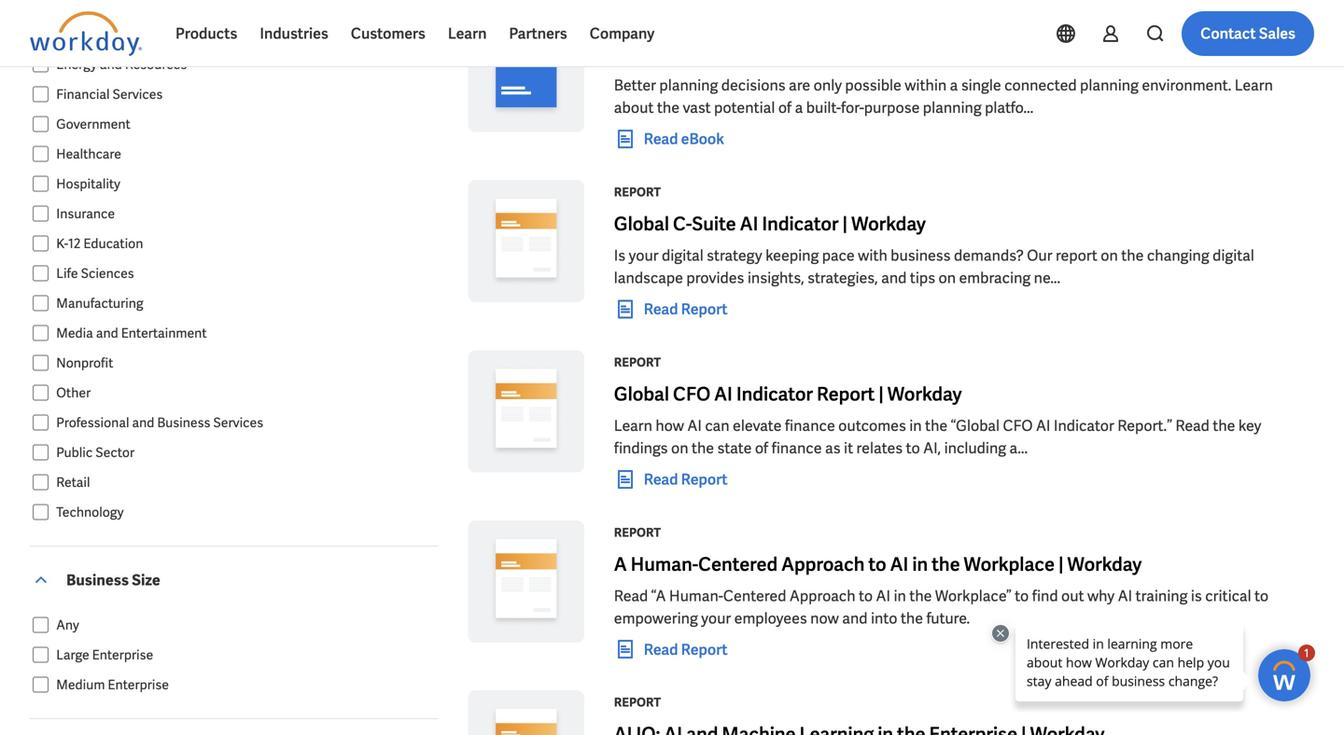 Task type: vqa. For each thing, say whether or not it's contained in the screenshot.
the leftmost the Business
yes



Task type: describe. For each thing, give the bounding box(es) containing it.
2 digital from the left
[[1213, 246, 1255, 266]]

2 horizontal spatial planning
[[1080, 76, 1139, 95]]

better planning decisions are only possible within a single connected planning environment. learn about the vast potential of a built-for-purpose planning platfo...
[[614, 76, 1273, 118]]

to inside the learn how ai can elevate finance outcomes in the "global cfo ai indicator report." read the key findings on the state of finance as it relates to ai, including a...
[[906, 439, 920, 458]]

find
[[1032, 587, 1058, 606]]

professional
[[56, 415, 129, 431]]

c-
[[673, 212, 692, 236]]

embracing
[[959, 269, 1031, 288]]

read ebook
[[644, 129, 724, 149]]

entertainment
[[121, 325, 207, 342]]

training
[[1136, 587, 1188, 606]]

your inside the is your digital strategy keeping pace with business demands? our report on the changing digital landscape provides insights, strategies, and tips on embracing ne...
[[629, 246, 659, 266]]

and inside the is your digital strategy keeping pace with business demands? our report on the changing digital landscape provides insights, strategies, and tips on embracing ne...
[[881, 269, 907, 288]]

large enterprise link
[[49, 644, 438, 667]]

workplace"
[[935, 587, 1012, 606]]

life sciences link
[[49, 262, 438, 285]]

read report link for c-
[[614, 298, 728, 321]]

customers button
[[340, 11, 437, 56]]

learn button
[[437, 11, 498, 56]]

better
[[614, 76, 656, 95]]

"a
[[651, 587, 666, 606]]

life
[[56, 265, 78, 282]]

sales
[[1259, 24, 1296, 43]]

0 vertical spatial human-
[[631, 553, 698, 577]]

read inside read "a human-centered approach to ai in the workplace" to find out why ai training is critical to empowering your employees now and into the future.
[[614, 587, 648, 606]]

professional and business services
[[56, 415, 263, 431]]

the up future.
[[910, 587, 932, 606]]

global cfo ai indicator report | workday
[[614, 382, 962, 407]]

decisions
[[721, 76, 786, 95]]

purpose
[[864, 98, 920, 118]]

learn for learn how ai can elevate finance outcomes in the "global cfo ai indicator report." read the key findings on the state of finance as it relates to ai, including a...
[[614, 416, 652, 436]]

only
[[814, 76, 842, 95]]

first
[[766, 42, 804, 66]]

landscape
[[614, 269, 683, 288]]

read report for c-
[[644, 300, 728, 319]]

education inside 'link'
[[83, 235, 143, 252]]

and for resources
[[100, 56, 122, 73]]

the left key
[[1213, 416, 1236, 436]]

human- inside read "a human-centered approach to ai in the workplace" to find out why ai training is critical to empowering your employees now and into the future.
[[669, 587, 723, 606]]

within
[[905, 76, 947, 95]]

0 vertical spatial education
[[56, 26, 116, 43]]

0 vertical spatial on
[[1101, 246, 1118, 266]]

industries button
[[249, 11, 340, 56]]

company button
[[579, 11, 666, 56]]

employees
[[734, 609, 807, 629]]

contact sales link
[[1182, 11, 1315, 56]]

centered inside read "a human-centered approach to ai in the workplace" to find out why ai training is critical to empowering your employees now and into the future.
[[723, 587, 787, 606]]

business size
[[66, 571, 160, 590]]

technology link
[[49, 501, 438, 524]]

healthcare
[[56, 146, 121, 162]]

about
[[614, 98, 654, 118]]

any link
[[49, 614, 438, 637]]

large
[[56, 647, 89, 664]]

large enterprise
[[56, 647, 153, 664]]

public
[[56, 444, 93, 461]]

retail
[[56, 474, 90, 491]]

demands?
[[954, 246, 1024, 266]]

1 vertical spatial ebook
[[681, 129, 724, 149]]

financial services link
[[49, 83, 438, 105]]

0 vertical spatial centered
[[698, 553, 778, 577]]

financial
[[56, 86, 110, 103]]

dedicated,
[[614, 42, 706, 66]]

energy and resources
[[56, 56, 187, 73]]

future.
[[927, 609, 970, 629]]

ne...
[[1034, 269, 1061, 288]]

k-
[[56, 235, 68, 252]]

global for global c-suite ai indicator | workday
[[614, 212, 669, 236]]

strategy
[[707, 246, 762, 266]]

medium
[[56, 677, 105, 694]]

is
[[1191, 587, 1202, 606]]

a human-centered approach to ai in the workplace | workday
[[614, 553, 1142, 577]]

business
[[891, 246, 951, 266]]

0 vertical spatial technology
[[886, 42, 983, 66]]

insurance
[[56, 205, 115, 222]]

environment.
[[1142, 76, 1232, 95]]

sector
[[95, 444, 134, 461]]

possible
[[845, 76, 902, 95]]

"global
[[951, 416, 1000, 436]]

0 vertical spatial finance
[[785, 416, 835, 436]]

| for technology
[[987, 42, 992, 66]]

a
[[614, 553, 627, 577]]

| for report
[[879, 382, 884, 407]]

indicator inside the learn how ai can elevate finance outcomes in the "global cfo ai indicator report." read the key findings on the state of finance as it relates to ai, including a...
[[1054, 416, 1115, 436]]

0 vertical spatial business
[[157, 415, 210, 431]]

nonprofit link
[[49, 352, 438, 374]]

tips
[[910, 269, 936, 288]]

your inside read "a human-centered approach to ai in the workplace" to find out why ai training is critical to empowering your employees now and into the future.
[[701, 609, 731, 629]]

is your digital strategy keeping pace with business demands? our report on the changing digital landscape provides insights, strategies, and tips on embracing ne...
[[614, 246, 1255, 288]]

hospitality
[[56, 176, 120, 192]]

critical
[[1205, 587, 1252, 606]]

sciences
[[81, 265, 134, 282]]

read inside the learn how ai can elevate finance outcomes in the "global cfo ai indicator report." read the key findings on the state of finance as it relates to ai, including a...
[[1176, 416, 1210, 436]]

the inside better planning decisions are only possible within a single connected planning environment. learn about the vast potential of a built-for-purpose planning platfo...
[[657, 98, 680, 118]]

is
[[614, 246, 626, 266]]

elevate
[[733, 416, 782, 436]]

global for global cfo ai indicator report | workday
[[614, 382, 669, 407]]

life sciences
[[56, 265, 134, 282]]

1 vertical spatial technology
[[56, 504, 124, 521]]

into
[[871, 609, 898, 629]]

why
[[1088, 587, 1115, 606]]

company
[[590, 24, 655, 43]]

relates
[[857, 439, 903, 458]]

media
[[56, 325, 93, 342]]

including
[[944, 439, 1007, 458]]

state
[[718, 439, 752, 458]]

of inside better planning decisions are only possible within a single connected planning environment. learn about the vast potential of a built-for-purpose planning platfo...
[[778, 98, 792, 118]]

learn for learn
[[448, 24, 487, 43]]

provides
[[687, 269, 744, 288]]



Task type: locate. For each thing, give the bounding box(es) containing it.
the up the workplace"
[[932, 553, 960, 577]]

learn inside the learn how ai can elevate finance outcomes in the "global cfo ai indicator report." read the key findings on the state of finance as it relates to ai, including a...
[[614, 416, 652, 436]]

1 read report from the top
[[644, 300, 728, 319]]

outcomes
[[839, 416, 906, 436]]

1 vertical spatial education
[[83, 235, 143, 252]]

in
[[910, 416, 922, 436], [912, 553, 928, 577], [894, 587, 906, 606]]

energy
[[56, 56, 97, 73]]

contact
[[1201, 24, 1256, 43]]

1 vertical spatial indicator
[[736, 382, 813, 407]]

workday for global c-suite ai indicator | workday
[[852, 212, 926, 236]]

0 horizontal spatial cfo
[[673, 382, 711, 407]]

0 vertical spatial of
[[778, 98, 792, 118]]

a down are
[[795, 98, 803, 118]]

1 horizontal spatial cfo
[[1003, 416, 1033, 436]]

1 vertical spatial on
[[939, 269, 956, 288]]

read for a human-centered approach to ai in the workplace | workday
[[644, 640, 678, 660]]

None checkbox
[[33, 56, 49, 73], [33, 86, 49, 103], [33, 205, 49, 222], [33, 235, 49, 252], [33, 265, 49, 282], [33, 295, 49, 312], [33, 355, 49, 372], [33, 385, 49, 401], [33, 415, 49, 431], [33, 474, 49, 491], [33, 504, 49, 521], [33, 56, 49, 73], [33, 86, 49, 103], [33, 205, 49, 222], [33, 235, 49, 252], [33, 265, 49, 282], [33, 295, 49, 312], [33, 355, 49, 372], [33, 385, 49, 401], [33, 415, 49, 431], [33, 474, 49, 491], [33, 504, 49, 521]]

of down "elevate"
[[755, 439, 769, 458]]

2 vertical spatial indicator
[[1054, 416, 1115, 436]]

1 vertical spatial business
[[66, 571, 129, 590]]

0 vertical spatial learn
[[448, 24, 487, 43]]

read report for human-
[[644, 640, 728, 660]]

now
[[811, 609, 839, 629]]

2 vertical spatial in
[[894, 587, 906, 606]]

and down manufacturing
[[96, 325, 118, 342]]

0 vertical spatial read report link
[[614, 298, 728, 321]]

0 horizontal spatial on
[[671, 439, 689, 458]]

1 horizontal spatial services
[[213, 415, 263, 431]]

read for global c-suite ai indicator | workday
[[644, 300, 678, 319]]

on right report
[[1101, 246, 1118, 266]]

global c-suite ai indicator | workday
[[614, 212, 926, 236]]

read ebook link
[[614, 128, 724, 150]]

indicator left the report."
[[1054, 416, 1115, 436]]

2 vertical spatial learn
[[614, 416, 652, 436]]

human- up "a
[[631, 553, 698, 577]]

1 horizontal spatial on
[[939, 269, 956, 288]]

in for workday
[[910, 416, 922, 436]]

0 horizontal spatial services
[[113, 86, 163, 103]]

enterprise up medium enterprise
[[92, 647, 153, 664]]

2 vertical spatial read report
[[644, 640, 728, 660]]

manufacturing link
[[49, 292, 438, 315]]

read left "a
[[614, 587, 648, 606]]

enterprise for medium enterprise
[[108, 677, 169, 694]]

to
[[906, 439, 920, 458], [869, 553, 887, 577], [859, 587, 873, 606], [1015, 587, 1029, 606], [1255, 587, 1269, 606]]

ai
[[740, 212, 758, 236], [714, 382, 733, 407], [687, 416, 702, 436], [1036, 416, 1051, 436], [890, 553, 909, 577], [876, 587, 891, 606], [1118, 587, 1133, 606]]

1 vertical spatial approach
[[790, 587, 856, 606]]

ebook up dedicated,
[[614, 14, 656, 30]]

keeping
[[766, 246, 819, 266]]

1 vertical spatial finance
[[772, 439, 822, 458]]

retail link
[[49, 471, 438, 494]]

medium enterprise
[[56, 677, 169, 694]]

finance left as
[[772, 439, 822, 458]]

nonprofit
[[56, 355, 113, 372]]

2 vertical spatial on
[[671, 439, 689, 458]]

workday up the learn how ai can elevate finance outcomes in the "global cfo ai indicator report." read the key findings on the state of finance as it relates to ai, including a...
[[888, 382, 962, 407]]

2 horizontal spatial on
[[1101, 246, 1118, 266]]

1 vertical spatial of
[[755, 439, 769, 458]]

other
[[56, 385, 91, 401]]

enterprise down large enterprise
[[108, 677, 169, 694]]

learn inside "dropdown button"
[[448, 24, 487, 43]]

the left changing
[[1121, 246, 1144, 266]]

dedicated, cloud-first planning technology | workday
[[614, 42, 1071, 66]]

0 vertical spatial in
[[910, 416, 922, 436]]

contact sales
[[1201, 24, 1296, 43]]

planning right the "connected"
[[1080, 76, 1139, 95]]

workday for dedicated, cloud-first planning technology | workday
[[996, 42, 1071, 66]]

1 vertical spatial your
[[701, 609, 731, 629]]

1 vertical spatial in
[[912, 553, 928, 577]]

0 vertical spatial a
[[950, 76, 958, 95]]

industries
[[260, 24, 328, 43]]

1 vertical spatial centered
[[723, 587, 787, 606]]

0 horizontal spatial of
[[755, 439, 769, 458]]

2 vertical spatial read report link
[[614, 639, 728, 661]]

services down energy and resources
[[113, 86, 163, 103]]

1 horizontal spatial technology
[[886, 42, 983, 66]]

2 horizontal spatial learn
[[1235, 76, 1273, 95]]

3 read report from the top
[[644, 640, 728, 660]]

0 vertical spatial services
[[113, 86, 163, 103]]

and for entertainment
[[96, 325, 118, 342]]

your left employees
[[701, 609, 731, 629]]

learn left partners dropdown button
[[448, 24, 487, 43]]

how
[[656, 416, 684, 436]]

0 horizontal spatial a
[[795, 98, 803, 118]]

your
[[629, 246, 659, 266], [701, 609, 731, 629]]

| for indicator
[[843, 212, 848, 236]]

on inside the learn how ai can elevate finance outcomes in the "global cfo ai indicator report." read the key findings on the state of finance as it relates to ai, including a...
[[671, 439, 689, 458]]

technology up within
[[886, 42, 983, 66]]

professional and business services link
[[49, 412, 438, 434]]

technology
[[886, 42, 983, 66], [56, 504, 124, 521]]

of inside the learn how ai can elevate finance outcomes in the "global cfo ai indicator report." read the key findings on the state of finance as it relates to ai, including a...
[[755, 439, 769, 458]]

workday for global cfo ai indicator report | workday
[[888, 382, 962, 407]]

the right into
[[901, 609, 923, 629]]

workday up the "connected"
[[996, 42, 1071, 66]]

government link
[[49, 113, 438, 135]]

technology down retail
[[56, 504, 124, 521]]

1 horizontal spatial business
[[157, 415, 210, 431]]

global up how
[[614, 382, 669, 407]]

learn inside better planning decisions are only possible within a single connected planning environment. learn about the vast potential of a built-for-purpose planning platfo...
[[1235, 76, 1273, 95]]

1 vertical spatial a
[[795, 98, 803, 118]]

0 vertical spatial your
[[629, 246, 659, 266]]

digital right changing
[[1213, 246, 1255, 266]]

0 horizontal spatial digital
[[662, 246, 704, 266]]

indicator
[[762, 212, 839, 236], [736, 382, 813, 407], [1054, 416, 1115, 436]]

1 vertical spatial enterprise
[[108, 677, 169, 694]]

0 vertical spatial cfo
[[673, 382, 711, 407]]

1 read report link from the top
[[614, 298, 728, 321]]

and up sector
[[132, 415, 154, 431]]

ai,
[[923, 439, 941, 458]]

1 horizontal spatial learn
[[614, 416, 652, 436]]

global
[[614, 212, 669, 236], [614, 382, 669, 407]]

resources
[[125, 56, 187, 73]]

out
[[1061, 587, 1084, 606]]

read
[[644, 129, 678, 149], [644, 300, 678, 319], [1176, 416, 1210, 436], [644, 470, 678, 490], [614, 587, 648, 606], [644, 640, 678, 660]]

0 vertical spatial global
[[614, 212, 669, 236]]

built-
[[806, 98, 841, 118]]

public sector
[[56, 444, 134, 461]]

learn up findings on the bottom left of the page
[[614, 416, 652, 436]]

are
[[789, 76, 811, 95]]

services down other 'link'
[[213, 415, 263, 431]]

cfo inside the learn how ai can elevate finance outcomes in the "global cfo ai indicator report." read the key findings on the state of finance as it relates to ai, including a...
[[1003, 416, 1033, 436]]

enterprise for large enterprise
[[92, 647, 153, 664]]

planning down within
[[923, 98, 982, 118]]

read down empowering
[[644, 640, 678, 660]]

potential
[[714, 98, 775, 118]]

0 horizontal spatial your
[[629, 246, 659, 266]]

learn down contact sales
[[1235, 76, 1273, 95]]

the inside the is your digital strategy keeping pace with business demands? our report on the changing digital landscape provides insights, strategies, and tips on embracing ne...
[[1121, 246, 1144, 266]]

single
[[961, 76, 1001, 95]]

| up pace
[[843, 212, 848, 236]]

1 global from the top
[[614, 212, 669, 236]]

read report link down empowering
[[614, 639, 728, 661]]

of
[[778, 98, 792, 118], [755, 439, 769, 458]]

1 vertical spatial read report
[[644, 470, 728, 490]]

approach inside read "a human-centered approach to ai in the workplace" to find out why ai training is critical to empowering your employees now and into the future.
[[790, 587, 856, 606]]

read for global cfo ai indicator report | workday
[[644, 470, 678, 490]]

services
[[113, 86, 163, 103], [213, 415, 263, 431]]

2 global from the top
[[614, 382, 669, 407]]

in up into
[[894, 587, 906, 606]]

suite
[[692, 212, 736, 236]]

human- right "a
[[669, 587, 723, 606]]

finance
[[785, 416, 835, 436], [772, 439, 822, 458]]

healthcare link
[[49, 143, 438, 165]]

as
[[825, 439, 841, 458]]

your up landscape
[[629, 246, 659, 266]]

0 horizontal spatial business
[[66, 571, 129, 590]]

read report down findings on the bottom left of the page
[[644, 470, 728, 490]]

ebook down vast
[[681, 129, 724, 149]]

business left size
[[66, 571, 129, 590]]

12
[[68, 235, 81, 252]]

in for in
[[894, 587, 906, 606]]

hospitality link
[[49, 173, 438, 195]]

education
[[56, 26, 116, 43], [83, 235, 143, 252]]

business down other 'link'
[[157, 415, 210, 431]]

| up out in the bottom right of the page
[[1059, 553, 1064, 577]]

media and entertainment
[[56, 325, 207, 342]]

pace
[[822, 246, 855, 266]]

global up is
[[614, 212, 669, 236]]

education link
[[49, 23, 438, 46]]

connected
[[1005, 76, 1077, 95]]

read "a human-centered approach to ai in the workplace" to find out why ai training is critical to empowering your employees now and into the future.
[[614, 587, 1269, 629]]

government
[[56, 116, 130, 133]]

1 horizontal spatial of
[[778, 98, 792, 118]]

workday up why
[[1068, 553, 1142, 577]]

2 read report link from the top
[[614, 469, 728, 491]]

1 horizontal spatial digital
[[1213, 246, 1255, 266]]

1 vertical spatial read report link
[[614, 469, 728, 491]]

read down findings on the bottom left of the page
[[644, 470, 678, 490]]

empowering
[[614, 609, 698, 629]]

finance up as
[[785, 416, 835, 436]]

2 read report from the top
[[644, 470, 728, 490]]

key
[[1239, 416, 1262, 436]]

products
[[176, 24, 237, 43]]

1 vertical spatial cfo
[[1003, 416, 1033, 436]]

insights,
[[748, 269, 804, 288]]

products button
[[164, 11, 249, 56]]

in inside the learn how ai can elevate finance outcomes in the "global cfo ai indicator report." read the key findings on the state of finance as it relates to ai, including a...
[[910, 416, 922, 436]]

on right tips
[[939, 269, 956, 288]]

and up financial services
[[100, 56, 122, 73]]

media and entertainment link
[[49, 322, 438, 344]]

of down are
[[778, 98, 792, 118]]

our
[[1027, 246, 1053, 266]]

1 vertical spatial global
[[614, 382, 669, 407]]

a...
[[1010, 439, 1028, 458]]

read right the report."
[[1176, 416, 1210, 436]]

read report link for human-
[[614, 639, 728, 661]]

read report down empowering
[[644, 640, 728, 660]]

read down landscape
[[644, 300, 678, 319]]

read report down provides
[[644, 300, 728, 319]]

read report link
[[614, 298, 728, 321], [614, 469, 728, 491], [614, 639, 728, 661]]

insurance link
[[49, 203, 438, 225]]

0 vertical spatial ebook
[[614, 14, 656, 30]]

and inside "link"
[[96, 325, 118, 342]]

0 vertical spatial approach
[[782, 553, 865, 577]]

workday
[[996, 42, 1071, 66], [852, 212, 926, 236], [888, 382, 962, 407], [1068, 553, 1142, 577]]

the left vast
[[657, 98, 680, 118]]

| up outcomes
[[879, 382, 884, 407]]

planning up vast
[[660, 76, 718, 95]]

indicator up the keeping
[[762, 212, 839, 236]]

1 horizontal spatial ebook
[[681, 129, 724, 149]]

workplace
[[964, 553, 1055, 577]]

and for business
[[132, 415, 154, 431]]

| up single
[[987, 42, 992, 66]]

and left into
[[842, 609, 868, 629]]

read report link down landscape
[[614, 298, 728, 321]]

0 horizontal spatial planning
[[660, 76, 718, 95]]

cfo up how
[[673, 382, 711, 407]]

go to the homepage image
[[30, 11, 142, 56]]

1 vertical spatial learn
[[1235, 76, 1273, 95]]

the
[[657, 98, 680, 118], [1121, 246, 1144, 266], [925, 416, 948, 436], [1213, 416, 1236, 436], [692, 439, 714, 458], [932, 553, 960, 577], [910, 587, 932, 606], [901, 609, 923, 629]]

1 vertical spatial human-
[[669, 587, 723, 606]]

0 vertical spatial enterprise
[[92, 647, 153, 664]]

digital down c-
[[662, 246, 704, 266]]

in up read "a human-centered approach to ai in the workplace" to find out why ai training is critical to empowering your employees now and into the future. on the bottom of the page
[[912, 553, 928, 577]]

human-
[[631, 553, 698, 577], [669, 587, 723, 606]]

report."
[[1118, 416, 1173, 436]]

0 horizontal spatial technology
[[56, 504, 124, 521]]

partners
[[509, 24, 567, 43]]

1 horizontal spatial planning
[[923, 98, 982, 118]]

read for dedicated, cloud-first planning technology | workday
[[644, 129, 678, 149]]

cfo up a...
[[1003, 416, 1033, 436]]

read report link down findings on the bottom left of the page
[[614, 469, 728, 491]]

the down can
[[692, 439, 714, 458]]

a left single
[[950, 76, 958, 95]]

3 read report link from the top
[[614, 639, 728, 661]]

on down how
[[671, 439, 689, 458]]

read report for cfo
[[644, 470, 728, 490]]

None checkbox
[[33, 26, 49, 43], [33, 116, 49, 133], [33, 146, 49, 162], [33, 176, 49, 192], [33, 325, 49, 342], [33, 444, 49, 461], [33, 617, 49, 634], [33, 647, 49, 664], [33, 677, 49, 694], [33, 26, 49, 43], [33, 116, 49, 133], [33, 146, 49, 162], [33, 176, 49, 192], [33, 325, 49, 342], [33, 444, 49, 461], [33, 617, 49, 634], [33, 647, 49, 664], [33, 677, 49, 694]]

and inside read "a human-centered approach to ai in the workplace" to find out why ai training is critical to empowering your employees now and into the future.
[[842, 609, 868, 629]]

0 horizontal spatial learn
[[448, 24, 487, 43]]

1 horizontal spatial your
[[701, 609, 731, 629]]

0 vertical spatial read report
[[644, 300, 728, 319]]

and left tips
[[881, 269, 907, 288]]

manufacturing
[[56, 295, 143, 312]]

0 vertical spatial indicator
[[762, 212, 839, 236]]

in right outcomes
[[910, 416, 922, 436]]

read down about
[[644, 129, 678, 149]]

0 horizontal spatial ebook
[[614, 14, 656, 30]]

read report link for cfo
[[614, 469, 728, 491]]

and
[[100, 56, 122, 73], [881, 269, 907, 288], [96, 325, 118, 342], [132, 415, 154, 431], [842, 609, 868, 629]]

partners button
[[498, 11, 579, 56]]

in inside read "a human-centered approach to ai in the workplace" to find out why ai training is critical to empowering your employees now and into the future.
[[894, 587, 906, 606]]

workday up with
[[852, 212, 926, 236]]

1 horizontal spatial a
[[950, 76, 958, 95]]

read report
[[644, 300, 728, 319], [644, 470, 728, 490], [644, 640, 728, 660]]

1 digital from the left
[[662, 246, 704, 266]]

indicator up "elevate"
[[736, 382, 813, 407]]

strategies,
[[808, 269, 878, 288]]

education up sciences on the left top
[[83, 235, 143, 252]]

1 vertical spatial services
[[213, 415, 263, 431]]

education up energy
[[56, 26, 116, 43]]

the up ai,
[[925, 416, 948, 436]]



